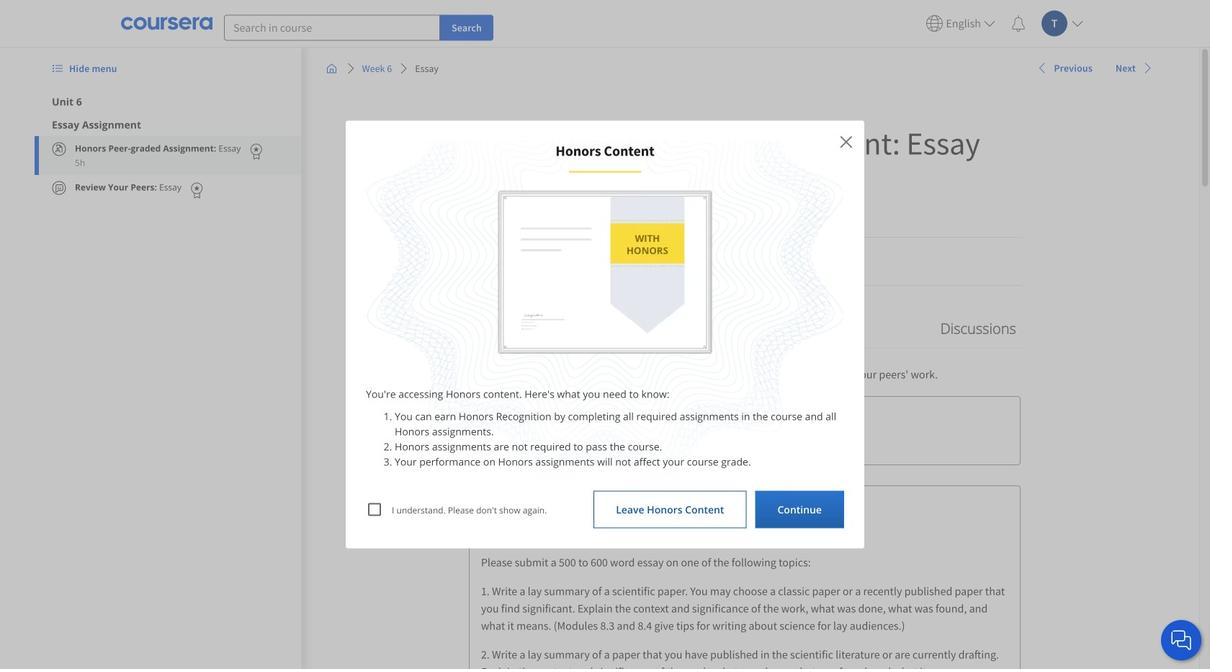 Task type: vqa. For each thing, say whether or not it's contained in the screenshot.
"it" to the left
no



Task type: locate. For each thing, give the bounding box(es) containing it.
home image
[[326, 63, 338, 74]]

honors modal dialog
[[0, 0, 1210, 669]]

honors certificate image
[[497, 190, 713, 355]]



Task type: describe. For each thing, give the bounding box(es) containing it.
tab navigation for assignment tab list
[[467, 309, 1022, 349]]

Search in course text field
[[224, 15, 440, 41]]

coursera image
[[121, 12, 212, 35]]



